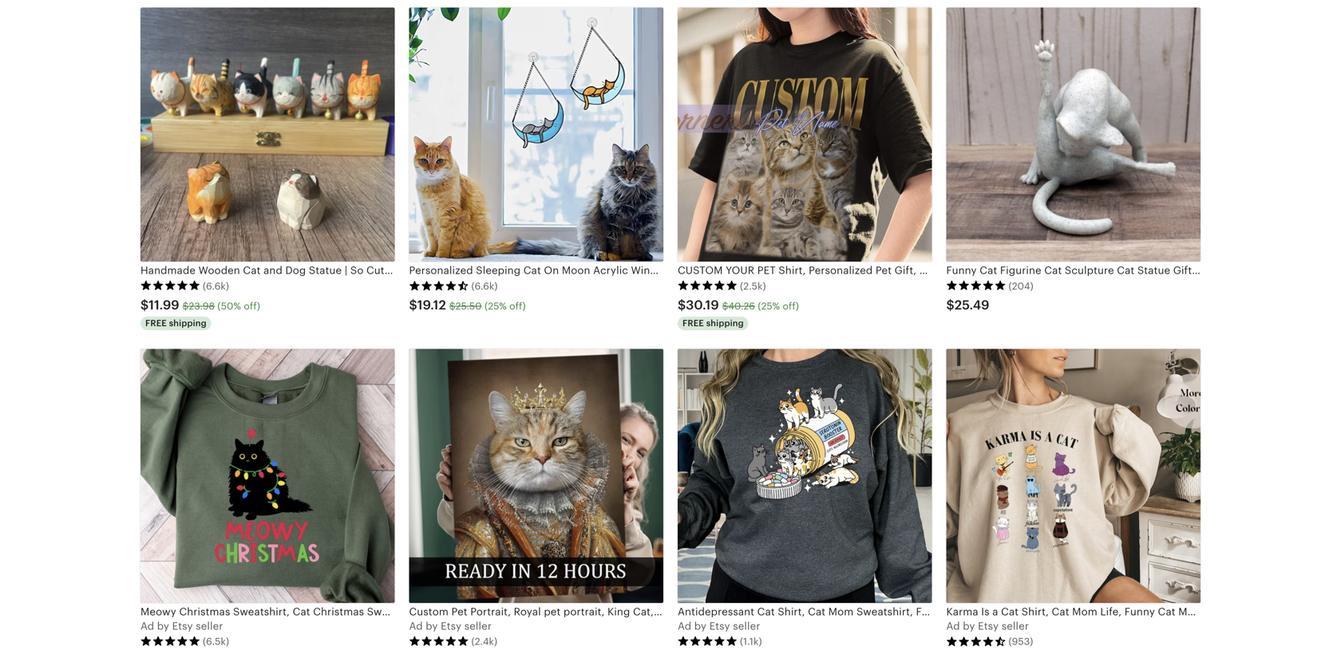 Task type: describe. For each thing, give the bounding box(es) containing it.
seller for (2.4k)
[[465, 621, 492, 633]]

b for (2.4k)
[[426, 621, 433, 633]]

a for (6.5k)
[[141, 621, 148, 633]]

$ 30.19 $ 40.26 (25% off) free shipping
[[678, 298, 800, 329]]

off) for 19.12
[[510, 301, 526, 312]]

(2.4k)
[[472, 637, 498, 648]]

4.5 out of 5 stars image for (953)
[[947, 636, 1007, 648]]

a for (2.4k)
[[409, 621, 417, 633]]

off) for 30.19
[[783, 301, 800, 312]]

d for (6.5k)
[[148, 621, 154, 633]]

$ inside $ 19.12 $ 25.50 (25% off)
[[450, 301, 456, 312]]

free for 11.99
[[145, 319, 167, 329]]

$ 19.12 $ 25.50 (25% off)
[[409, 298, 526, 313]]

a for (953)
[[947, 621, 954, 633]]

19.12
[[418, 298, 446, 313]]

(50%
[[218, 301, 241, 312]]

shipping for 11.99
[[169, 319, 207, 329]]

d for (953)
[[954, 621, 961, 633]]

(25% for 19.12
[[485, 301, 507, 312]]

25.50
[[456, 301, 482, 312]]

y for (1.1k)
[[701, 621, 707, 633]]

off) for 11.99
[[244, 301, 260, 312]]

$ 11.99 $ 23.98 (50% off) free shipping
[[141, 298, 260, 329]]

a for (1.1k)
[[678, 621, 685, 633]]

(25% for 30.19
[[758, 301, 780, 312]]

d for (1.1k)
[[685, 621, 692, 633]]

b for (953)
[[963, 621, 970, 633]]

y for (6.5k)
[[164, 621, 169, 633]]

$ 25.49
[[947, 298, 990, 313]]

etsy for (2.4k)
[[441, 621, 462, 633]]

25.49
[[955, 298, 990, 313]]

d for (2.4k)
[[416, 621, 423, 633]]



Task type: locate. For each thing, give the bounding box(es) containing it.
(6.5k)
[[203, 637, 229, 648]]

1 d from the left
[[148, 621, 154, 633]]

(25% inside the $ 30.19 $ 40.26 (25% off) free shipping
[[758, 301, 780, 312]]

1 horizontal spatial (6.6k)
[[472, 281, 498, 292]]

2 seller from the left
[[465, 621, 492, 633]]

1 (25% from the left
[[485, 301, 507, 312]]

0 horizontal spatial 4.5 out of 5 stars image
[[409, 280, 469, 292]]

1 free from the left
[[145, 319, 167, 329]]

seller
[[196, 621, 223, 633], [465, 621, 492, 633], [733, 621, 761, 633], [1002, 621, 1030, 633]]

(25% down the (2.5k)
[[758, 301, 780, 312]]

2 shipping from the left
[[707, 319, 744, 329]]

5 out of 5 stars image left the (2.4k) on the left of the page
[[409, 636, 469, 648]]

seller up (6.5k)
[[196, 621, 223, 633]]

shipping for 30.19
[[707, 319, 744, 329]]

1 horizontal spatial shipping
[[707, 319, 744, 329]]

etsy for (953)
[[979, 621, 999, 633]]

d
[[148, 621, 154, 633], [416, 621, 423, 633], [685, 621, 692, 633], [954, 621, 961, 633]]

4.5 out of 5 stars image
[[409, 280, 469, 292], [947, 636, 1007, 648]]

meowy christmas sweatshirt, cat christmas sweatshirt, cat lover xmas t-shirt, black cat christmas, cat mom gift, cat lover gift for new year image
[[141, 349, 395, 604]]

0 vertical spatial 4.5 out of 5 stars image
[[409, 280, 469, 292]]

5 out of 5 stars image for (2.4k)
[[409, 636, 469, 648]]

1 horizontal spatial (25%
[[758, 301, 780, 312]]

5 out of 5 stars image up 30.19
[[678, 280, 738, 292]]

1 a from the left
[[141, 621, 148, 633]]

3 d from the left
[[685, 621, 692, 633]]

free down 30.19
[[683, 319, 704, 329]]

free inside the $ 30.19 $ 40.26 (25% off) free shipping
[[683, 319, 704, 329]]

(2.5k)
[[740, 281, 767, 292]]

off) inside $ 19.12 $ 25.50 (25% off)
[[510, 301, 526, 312]]

3 seller from the left
[[733, 621, 761, 633]]

etsy
[[172, 621, 193, 633], [441, 621, 462, 633], [710, 621, 731, 633], [979, 621, 999, 633]]

30.19
[[686, 298, 719, 313]]

(6.6k) for 11.99
[[203, 281, 229, 292]]

seller for (6.5k)
[[196, 621, 223, 633]]

1 a d b y etsy seller from the left
[[141, 621, 223, 633]]

2 a from the left
[[409, 621, 417, 633]]

2 free from the left
[[683, 319, 704, 329]]

b for (1.1k)
[[695, 621, 701, 633]]

5 out of 5 stars image for (6.6k)
[[141, 280, 200, 292]]

4 y from the left
[[970, 621, 976, 633]]

4 etsy from the left
[[979, 621, 999, 633]]

1 seller from the left
[[196, 621, 223, 633]]

karma is a cat shirt, cat mom life, funny cat mom shirt, bff gift, in my cat era, in my era sweatshirt, 1989 sweatshirt, cat sweatshirt image
[[947, 349, 1201, 604]]

seller up (1.1k)
[[733, 621, 761, 633]]

a d b y etsy seller up (6.5k)
[[141, 621, 223, 633]]

1 horizontal spatial off)
[[510, 301, 526, 312]]

shipping inside $ 11.99 $ 23.98 (50% off) free shipping
[[169, 319, 207, 329]]

4 d from the left
[[954, 621, 961, 633]]

custom your pet shirt, personalized pet gift, pet personalization shirt, insert design, personalized, customized shirt, change your design image
[[678, 8, 933, 262]]

3 a d b y etsy seller from the left
[[678, 621, 761, 633]]

2 b from the left
[[426, 621, 433, 633]]

3 y from the left
[[701, 621, 707, 633]]

1 shipping from the left
[[169, 319, 207, 329]]

free inside $ 11.99 $ 23.98 (50% off) free shipping
[[145, 319, 167, 329]]

2 a d b y etsy seller from the left
[[409, 621, 492, 633]]

5 out of 5 stars image up 25.49
[[947, 280, 1007, 292]]

5 out of 5 stars image for (204)
[[947, 280, 1007, 292]]

a
[[141, 621, 148, 633], [409, 621, 417, 633], [678, 621, 685, 633], [947, 621, 954, 633]]

3 etsy from the left
[[710, 621, 731, 633]]

off) right 40.26
[[783, 301, 800, 312]]

custom pet portrait, royal pet portrait, king cat, queen cat, wall pet portrait, regal dog portrait, custom art from photo image
[[409, 349, 664, 604]]

3 off) from the left
[[783, 301, 800, 312]]

4.5 out of 5 stars image for (6.6k)
[[409, 280, 469, 292]]

2 (25% from the left
[[758, 301, 780, 312]]

off) inside the $ 30.19 $ 40.26 (25% off) free shipping
[[783, 301, 800, 312]]

etsy for (1.1k)
[[710, 621, 731, 633]]

handmade wooden cat and dog statue | so cute cat furniture | cat gift | home decor | personalized gift | cat lovers gift | statue of pet cat image
[[141, 8, 395, 262]]

11.99
[[149, 298, 179, 313]]

5 out of 5 stars image
[[141, 280, 200, 292], [678, 280, 738, 292], [947, 280, 1007, 292], [141, 636, 200, 648], [409, 636, 469, 648], [678, 636, 738, 648]]

seller up the (2.4k) on the left of the page
[[465, 621, 492, 633]]

y
[[164, 621, 169, 633], [432, 621, 438, 633], [701, 621, 707, 633], [970, 621, 976, 633]]

2 etsy from the left
[[441, 621, 462, 633]]

a d b y etsy seller for (2.4k)
[[409, 621, 492, 633]]

shipping down 40.26
[[707, 319, 744, 329]]

a d b y etsy seller
[[141, 621, 223, 633], [409, 621, 492, 633], [678, 621, 761, 633], [947, 621, 1030, 633]]

4 seller from the left
[[1002, 621, 1030, 633]]

5 out of 5 stars image for (6.5k)
[[141, 636, 200, 648]]

40.26
[[729, 301, 756, 312]]

1 etsy from the left
[[172, 621, 193, 633]]

(6.6k) up 25.50
[[472, 281, 498, 292]]

4.5 out of 5 stars image up 19.12 at left
[[409, 280, 469, 292]]

0 horizontal spatial shipping
[[169, 319, 207, 329]]

(204)
[[1009, 281, 1034, 292]]

2 y from the left
[[432, 621, 438, 633]]

0 horizontal spatial (6.6k)
[[203, 281, 229, 292]]

(25% inside $ 19.12 $ 25.50 (25% off)
[[485, 301, 507, 312]]

2 horizontal spatial off)
[[783, 301, 800, 312]]

3 b from the left
[[695, 621, 701, 633]]

1 vertical spatial 4.5 out of 5 stars image
[[947, 636, 1007, 648]]

shipping inside the $ 30.19 $ 40.26 (25% off) free shipping
[[707, 319, 744, 329]]

23.98
[[189, 301, 215, 312]]

5 out of 5 stars image left (1.1k)
[[678, 636, 738, 648]]

off) right 25.50
[[510, 301, 526, 312]]

a d b y etsy seller for (6.5k)
[[141, 621, 223, 633]]

1 (6.6k) from the left
[[203, 281, 229, 292]]

1 y from the left
[[164, 621, 169, 633]]

5 out of 5 stars image for (2.5k)
[[678, 280, 738, 292]]

antidepressant cat shirt, cat mom sweatshirt, funny cats sweater, cat lover hoodie, therapist cat owner tee, mental health matter t-shirts image
[[678, 349, 933, 604]]

b
[[157, 621, 164, 633], [426, 621, 433, 633], [695, 621, 701, 633], [963, 621, 970, 633]]

(6.6k) for 19.12
[[472, 281, 498, 292]]

1 off) from the left
[[244, 301, 260, 312]]

a d b y etsy seller for (1.1k)
[[678, 621, 761, 633]]

4 a d b y etsy seller from the left
[[947, 621, 1030, 633]]

2 off) from the left
[[510, 301, 526, 312]]

a d b y etsy seller up the (2.4k) on the left of the page
[[409, 621, 492, 633]]

(25% right 25.50
[[485, 301, 507, 312]]

5 out of 5 stars image for (1.1k)
[[678, 636, 738, 648]]

4 a from the left
[[947, 621, 954, 633]]

off)
[[244, 301, 260, 312], [510, 301, 526, 312], [783, 301, 800, 312]]

4 b from the left
[[963, 621, 970, 633]]

(6.6k) up (50% at the top left of page
[[203, 281, 229, 292]]

2 (6.6k) from the left
[[472, 281, 498, 292]]

seller for (953)
[[1002, 621, 1030, 633]]

(1.1k)
[[740, 637, 763, 648]]

2 d from the left
[[416, 621, 423, 633]]

0 horizontal spatial free
[[145, 319, 167, 329]]

(6.6k)
[[203, 281, 229, 292], [472, 281, 498, 292]]

b for (6.5k)
[[157, 621, 164, 633]]

seller up (953)
[[1002, 621, 1030, 633]]

1 horizontal spatial 4.5 out of 5 stars image
[[947, 636, 1007, 648]]

a d b y etsy seller up (1.1k)
[[678, 621, 761, 633]]

free
[[145, 319, 167, 329], [683, 319, 704, 329]]

1 b from the left
[[157, 621, 164, 633]]

off) inside $ 11.99 $ 23.98 (50% off) free shipping
[[244, 301, 260, 312]]

4.5 out of 5 stars image left (953)
[[947, 636, 1007, 648]]

etsy for (6.5k)
[[172, 621, 193, 633]]

y for (2.4k)
[[432, 621, 438, 633]]

1 horizontal spatial free
[[683, 319, 704, 329]]

shipping
[[169, 319, 207, 329], [707, 319, 744, 329]]

funny cat figurine cat sculpture cat statue gift for cat lovers kitty lovers funny cat butt crazy cat lady gift silly kitty figurine gag gif image
[[947, 8, 1201, 262]]

5 out of 5 stars image left (6.5k)
[[141, 636, 200, 648]]

$
[[141, 298, 149, 313], [409, 298, 418, 313], [678, 298, 686, 313], [947, 298, 955, 313], [183, 301, 189, 312], [450, 301, 456, 312], [723, 301, 729, 312]]

y for (953)
[[970, 621, 976, 633]]

free for 30.19
[[683, 319, 704, 329]]

seller for (1.1k)
[[733, 621, 761, 633]]

shipping down 23.98
[[169, 319, 207, 329]]

3 a from the left
[[678, 621, 685, 633]]

free down 11.99
[[145, 319, 167, 329]]

0 horizontal spatial off)
[[244, 301, 260, 312]]

5 out of 5 stars image up 11.99
[[141, 280, 200, 292]]

(25%
[[485, 301, 507, 312], [758, 301, 780, 312]]

a d b y etsy seller for (953)
[[947, 621, 1030, 633]]

personalized sleeping cat on moon acrylic windows hangings, handcrafted suncatchers, cat decoration, cat memorial gifts image
[[409, 8, 664, 262]]

off) right (50% at the top left of page
[[244, 301, 260, 312]]

a d b y etsy seller up (953)
[[947, 621, 1030, 633]]

(953)
[[1009, 637, 1034, 648]]

0 horizontal spatial (25%
[[485, 301, 507, 312]]



Task type: vqa. For each thing, say whether or not it's contained in the screenshot.
Helpful? button related to Beautiful compact little box. Enhanced by the flower and name. Loved it.
no



